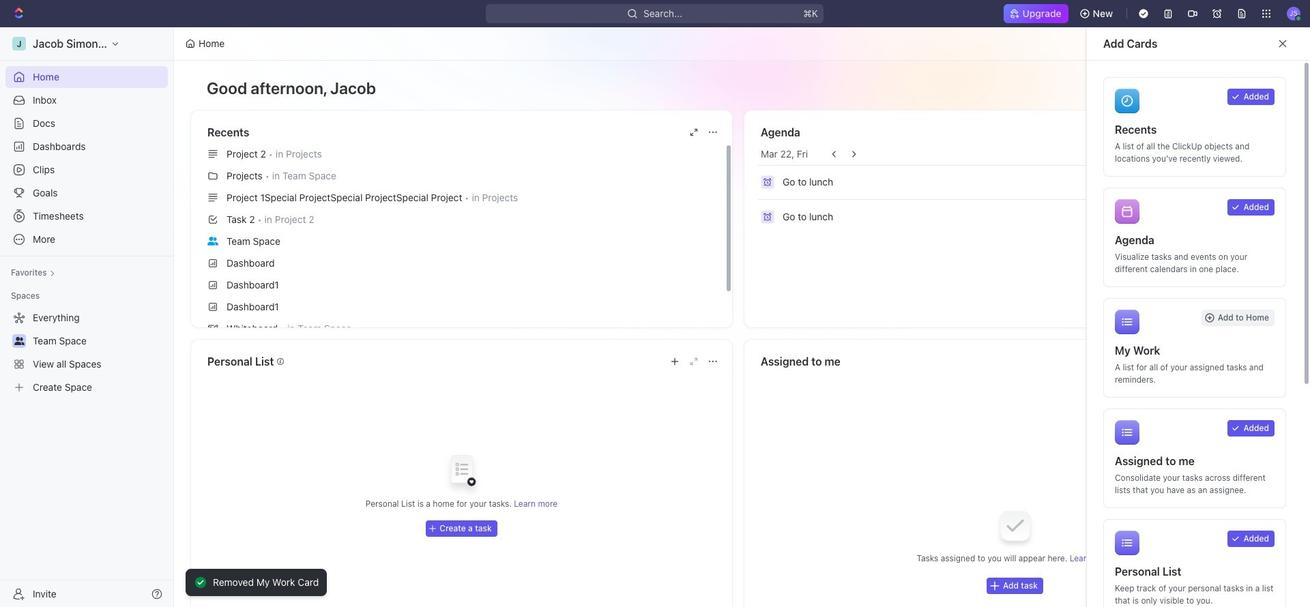 Task type: describe. For each thing, give the bounding box(es) containing it.
recents image
[[1115, 89, 1140, 113]]

my work image
[[1115, 310, 1140, 334]]

sidebar navigation
[[0, 27, 177, 608]]

personal list image
[[1115, 531, 1140, 556]]

tree inside sidebar navigation
[[5, 307, 168, 399]]



Task type: vqa. For each thing, say whether or not it's contained in the screenshot.
"generic name's workspace, ," Element
no



Task type: locate. For each thing, give the bounding box(es) containing it.
assigned to me image
[[1115, 420, 1140, 445]]

1 vertical spatial user group image
[[14, 337, 24, 345]]

0 vertical spatial user group image
[[208, 237, 218, 245]]

tree
[[5, 307, 168, 399]]

user group image
[[208, 237, 218, 245], [14, 337, 24, 345]]

0 horizontal spatial user group image
[[14, 337, 24, 345]]

agenda image
[[1115, 199, 1140, 224]]

user group image inside sidebar navigation
[[14, 337, 24, 345]]

1 horizontal spatial user group image
[[208, 237, 218, 245]]

jacob simon's workspace, , element
[[12, 37, 26, 51]]



